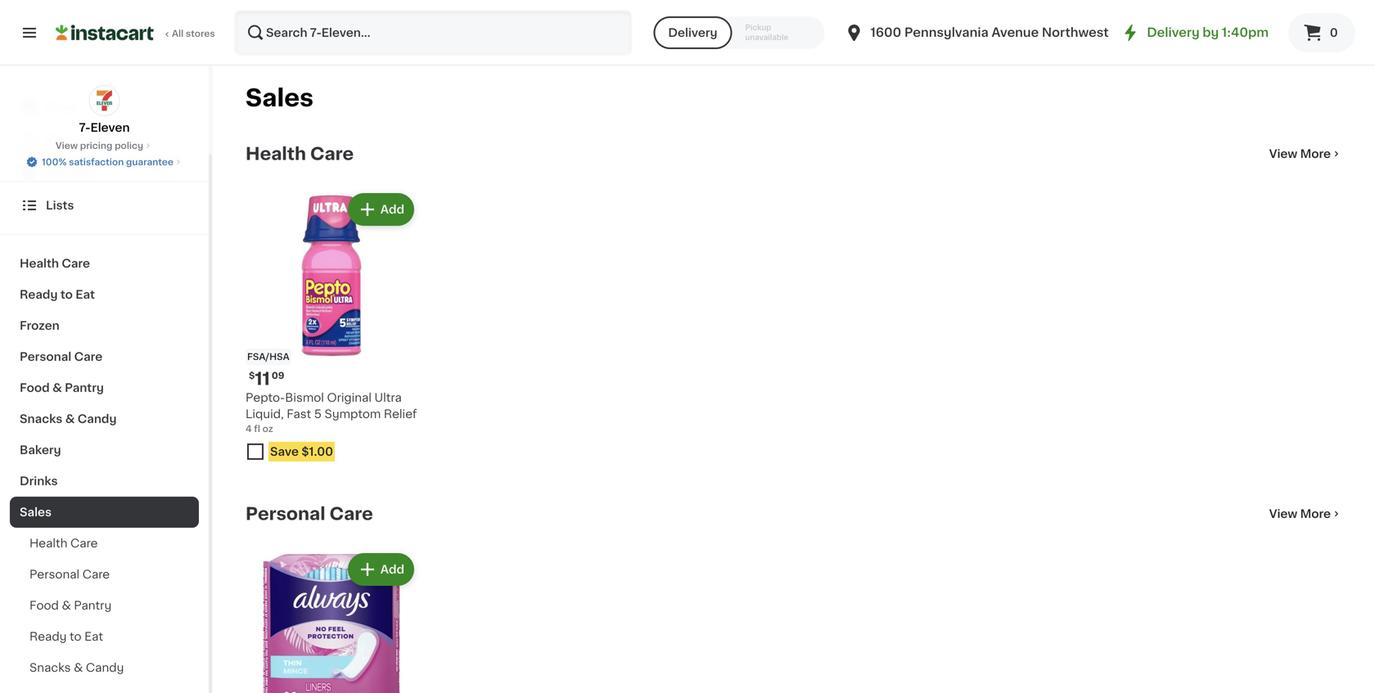 Task type: vqa. For each thing, say whether or not it's contained in the screenshot.
the bottommost View More link
yes



Task type: describe. For each thing, give the bounding box(es) containing it.
0 vertical spatial sales
[[246, 86, 314, 110]]

save $1.00
[[270, 446, 333, 458]]

frozen
[[20, 320, 60, 332]]

frozen link
[[10, 310, 199, 341]]

product group for health
[[246, 190, 418, 468]]

view more for health care
[[1270, 148, 1331, 160]]

pepto-
[[246, 392, 285, 404]]

all stores
[[172, 29, 215, 38]]

buy
[[46, 134, 69, 146]]

1 food & pantry link from the top
[[10, 373, 199, 404]]

save
[[270, 446, 299, 458]]

view for personal care
[[1270, 508, 1298, 520]]

drinks link
[[10, 466, 199, 497]]

health care for ready to eat
[[20, 258, 90, 269]]

2 food & pantry link from the top
[[10, 590, 199, 621]]

1 vertical spatial personal care link
[[246, 504, 373, 524]]

0 vertical spatial health care link
[[246, 144, 354, 164]]

1600 pennsylvania avenue northwest button
[[845, 10, 1109, 56]]

pepto-bismol original ultra liquid, fast 5 symptom relief 4 fl oz
[[246, 392, 417, 434]]

sales link
[[10, 497, 199, 528]]

policy
[[115, 141, 143, 150]]

$1.00
[[302, 446, 333, 458]]

view pricing policy
[[56, 141, 143, 150]]

view more for personal care
[[1270, 508, 1331, 520]]

1 add button from the top
[[349, 195, 413, 224]]

0
[[1330, 27, 1338, 38]]

delivery for delivery
[[668, 27, 718, 38]]

2 vertical spatial personal
[[29, 569, 80, 580]]

1 vertical spatial sales
[[20, 507, 52, 518]]

100%
[[42, 158, 67, 167]]

$
[[249, 371, 255, 380]]

instacart logo image
[[56, 23, 154, 43]]

bismol
[[285, 392, 324, 404]]

0 vertical spatial food & pantry
[[20, 382, 104, 394]]

fsa/hsa
[[247, 352, 290, 361]]

Search field
[[236, 11, 631, 54]]

food for second the food & pantry link
[[29, 600, 59, 612]]

recipes
[[46, 167, 94, 178]]

product group for personal
[[246, 550, 418, 693]]

delivery by 1:40pm
[[1147, 27, 1269, 38]]

7-eleven
[[79, 122, 130, 133]]

bakery link
[[10, 435, 199, 466]]

delivery button
[[654, 16, 732, 49]]

0 vertical spatial pantry
[[65, 382, 104, 394]]

health care for personal care
[[29, 538, 98, 549]]

view pricing policy link
[[56, 139, 153, 152]]

1 ready to eat link from the top
[[10, 279, 199, 310]]

buy it again link
[[10, 124, 199, 156]]

health care link for ready to eat
[[10, 248, 199, 279]]

service type group
[[654, 16, 825, 49]]

09
[[272, 371, 284, 380]]

0 vertical spatial to
[[60, 289, 73, 300]]

2 ready to eat link from the top
[[10, 621, 199, 653]]

symptom
[[325, 409, 381, 420]]

candy for first snacks & candy link from the top
[[78, 413, 117, 425]]

1 vertical spatial personal care
[[246, 506, 373, 523]]

1 vertical spatial ready to eat
[[29, 631, 103, 643]]

1 vertical spatial eat
[[84, 631, 103, 643]]

ready for first ready to eat link from the top
[[20, 289, 58, 300]]

all
[[172, 29, 184, 38]]

buy it again
[[46, 134, 115, 146]]

fl
[[254, 425, 260, 434]]

1 vertical spatial to
[[70, 631, 82, 643]]

ready for 2nd ready to eat link from the top
[[29, 631, 67, 643]]

satisfaction
[[69, 158, 124, 167]]

100% satisfaction guarantee
[[42, 158, 173, 167]]

pennsylvania
[[905, 27, 989, 38]]

2 add from the top
[[381, 564, 404, 576]]

shop link
[[10, 91, 199, 124]]

drinks
[[20, 476, 58, 487]]



Task type: locate. For each thing, give the bounding box(es) containing it.
0 vertical spatial ready to eat
[[20, 289, 95, 300]]

again
[[83, 134, 115, 146]]

7-
[[79, 122, 90, 133]]

candy for second snacks & candy link
[[86, 662, 124, 674]]

1 vertical spatial more
[[1301, 508, 1331, 520]]

0 button
[[1289, 13, 1356, 52]]

1 vertical spatial snacks & candy
[[29, 662, 124, 674]]

delivery
[[1147, 27, 1200, 38], [668, 27, 718, 38]]

1 snacks & candy link from the top
[[10, 404, 199, 435]]

original
[[327, 392, 372, 404]]

1 vertical spatial health care
[[20, 258, 90, 269]]

1 vertical spatial health
[[20, 258, 59, 269]]

1600
[[871, 27, 902, 38]]

0 vertical spatial snacks & candy
[[20, 413, 117, 425]]

more
[[1301, 148, 1331, 160], [1301, 508, 1331, 520]]

product group containing 11
[[246, 190, 418, 468]]

personal
[[20, 351, 71, 363], [246, 506, 326, 523], [29, 569, 80, 580]]

&
[[52, 382, 62, 394], [65, 413, 75, 425], [62, 600, 71, 612], [74, 662, 83, 674]]

all stores link
[[56, 10, 216, 56]]

personal care down sales link
[[29, 569, 110, 580]]

100% satisfaction guarantee button
[[25, 152, 183, 169]]

2 vertical spatial health care link
[[10, 528, 199, 559]]

4
[[246, 425, 252, 434]]

liquid,
[[246, 409, 284, 420]]

0 vertical spatial snacks
[[20, 413, 62, 425]]

more for health care
[[1301, 148, 1331, 160]]

1 vertical spatial pantry
[[74, 600, 112, 612]]

2 snacks & candy link from the top
[[10, 653, 199, 684]]

care
[[310, 145, 354, 163], [62, 258, 90, 269], [74, 351, 102, 363], [330, 506, 373, 523], [70, 538, 98, 549], [82, 569, 110, 580]]

1 vertical spatial health care link
[[10, 248, 199, 279]]

0 vertical spatial add
[[381, 204, 404, 215]]

delivery for delivery by 1:40pm
[[1147, 27, 1200, 38]]

11
[[255, 370, 270, 388]]

health
[[246, 145, 306, 163], [20, 258, 59, 269], [29, 538, 68, 549]]

food
[[20, 382, 50, 394], [29, 600, 59, 612]]

shop
[[46, 102, 76, 113]]

add
[[381, 204, 404, 215], [381, 564, 404, 576]]

health for personal care
[[29, 538, 68, 549]]

avenue
[[992, 27, 1039, 38]]

$ 11 09
[[249, 370, 284, 388]]

1 view more from the top
[[1270, 148, 1331, 160]]

view more link for health care
[[1270, 146, 1343, 162]]

personal care link
[[10, 341, 199, 373], [246, 504, 373, 524], [10, 559, 199, 590]]

1 vertical spatial item carousel region
[[223, 544, 1343, 693]]

0 vertical spatial eat
[[76, 289, 95, 300]]

1:40pm
[[1222, 27, 1269, 38]]

guarantee
[[126, 158, 173, 167]]

eat
[[76, 289, 95, 300], [84, 631, 103, 643]]

0 vertical spatial personal care
[[20, 351, 102, 363]]

health care link for personal care
[[10, 528, 199, 559]]

view more
[[1270, 148, 1331, 160], [1270, 508, 1331, 520]]

product group containing add
[[246, 550, 418, 693]]

personal down sales link
[[29, 569, 80, 580]]

snacks & candy link
[[10, 404, 199, 435], [10, 653, 199, 684]]

2 vertical spatial personal care link
[[10, 559, 199, 590]]

1 view more link from the top
[[1270, 146, 1343, 162]]

1 vertical spatial candy
[[86, 662, 124, 674]]

lists link
[[10, 189, 199, 222]]

stores
[[186, 29, 215, 38]]

health for ready to eat
[[20, 258, 59, 269]]

view
[[56, 141, 78, 150], [1270, 148, 1298, 160], [1270, 508, 1298, 520]]

0 vertical spatial personal
[[20, 351, 71, 363]]

0 vertical spatial health
[[246, 145, 306, 163]]

1 horizontal spatial sales
[[246, 86, 314, 110]]

0 vertical spatial view more link
[[1270, 146, 1343, 162]]

by
[[1203, 27, 1219, 38]]

personal care
[[20, 351, 102, 363], [246, 506, 373, 523], [29, 569, 110, 580]]

personal down frozen
[[20, 351, 71, 363]]

1 item carousel region from the top
[[223, 183, 1343, 478]]

product group
[[246, 190, 418, 468], [246, 550, 418, 693]]

2 add button from the top
[[349, 555, 413, 585]]

0 vertical spatial personal care link
[[10, 341, 199, 373]]

oz
[[262, 425, 273, 434]]

ready to eat link
[[10, 279, 199, 310], [10, 621, 199, 653]]

7-eleven link
[[79, 85, 130, 136]]

item carousel region for personal care
[[223, 544, 1343, 693]]

0 horizontal spatial delivery
[[668, 27, 718, 38]]

1 vertical spatial add
[[381, 564, 404, 576]]

personal care link down frozen
[[10, 341, 199, 373]]

2 view more link from the top
[[1270, 506, 1343, 522]]

0 vertical spatial snacks & candy link
[[10, 404, 199, 435]]

delivery inside button
[[668, 27, 718, 38]]

eleven
[[90, 122, 130, 133]]

health care link
[[246, 144, 354, 164], [10, 248, 199, 279], [10, 528, 199, 559]]

1 vertical spatial food & pantry
[[29, 600, 112, 612]]

1 vertical spatial personal
[[246, 506, 326, 523]]

bakery
[[20, 445, 61, 456]]

1 more from the top
[[1301, 148, 1331, 160]]

2 more from the top
[[1301, 508, 1331, 520]]

None search field
[[234, 10, 632, 56]]

2 vertical spatial health care
[[29, 538, 98, 549]]

snacks & candy
[[20, 413, 117, 425], [29, 662, 124, 674]]

1 vertical spatial snacks
[[29, 662, 71, 674]]

item carousel region containing 11
[[223, 183, 1343, 478]]

0 vertical spatial candy
[[78, 413, 117, 425]]

item carousel region for health care
[[223, 183, 1343, 478]]

1 product group from the top
[[246, 190, 418, 468]]

health care
[[246, 145, 354, 163], [20, 258, 90, 269], [29, 538, 98, 549]]

0 vertical spatial view more
[[1270, 148, 1331, 160]]

delivery inside "link"
[[1147, 27, 1200, 38]]

1 horizontal spatial delivery
[[1147, 27, 1200, 38]]

0 vertical spatial add button
[[349, 195, 413, 224]]

2 product group from the top
[[246, 550, 418, 693]]

2 view more from the top
[[1270, 508, 1331, 520]]

view more link for personal care
[[1270, 506, 1343, 522]]

ultra
[[375, 392, 402, 404]]

delivery by 1:40pm link
[[1121, 23, 1269, 43]]

food & pantry
[[20, 382, 104, 394], [29, 600, 112, 612]]

1 vertical spatial food
[[29, 600, 59, 612]]

1 vertical spatial food & pantry link
[[10, 590, 199, 621]]

5
[[314, 409, 322, 420]]

2 vertical spatial personal care
[[29, 569, 110, 580]]

personal down 'save'
[[246, 506, 326, 523]]

1600 pennsylvania avenue northwest
[[871, 27, 1109, 38]]

0 vertical spatial food & pantry link
[[10, 373, 199, 404]]

personal care down save $1.00
[[246, 506, 373, 523]]

it
[[72, 134, 80, 146]]

add button
[[349, 195, 413, 224], [349, 555, 413, 585]]

pantry
[[65, 382, 104, 394], [74, 600, 112, 612]]

food & pantry link
[[10, 373, 199, 404], [10, 590, 199, 621]]

fast
[[287, 409, 311, 420]]

personal care down frozen
[[20, 351, 102, 363]]

snacks
[[20, 413, 62, 425], [29, 662, 71, 674]]

1 vertical spatial view more link
[[1270, 506, 1343, 522]]

to
[[60, 289, 73, 300], [70, 631, 82, 643]]

pricing
[[80, 141, 112, 150]]

ready to eat
[[20, 289, 95, 300], [29, 631, 103, 643]]

relief
[[384, 409, 417, 420]]

view more link
[[1270, 146, 1343, 162], [1270, 506, 1343, 522]]

personal care link down save $1.00
[[246, 504, 373, 524]]

view for health care
[[1270, 148, 1298, 160]]

sales
[[246, 86, 314, 110], [20, 507, 52, 518]]

0 vertical spatial health care
[[246, 145, 354, 163]]

0 vertical spatial ready to eat link
[[10, 279, 199, 310]]

ready
[[20, 289, 58, 300], [29, 631, 67, 643]]

lists
[[46, 200, 74, 211]]

food for 2nd the food & pantry link from the bottom of the page
[[20, 382, 50, 394]]

0 vertical spatial product group
[[246, 190, 418, 468]]

1 add from the top
[[381, 204, 404, 215]]

personal care link down sales link
[[10, 559, 199, 590]]

candy
[[78, 413, 117, 425], [86, 662, 124, 674]]

0 vertical spatial food
[[20, 382, 50, 394]]

1 vertical spatial product group
[[246, 550, 418, 693]]

7-eleven logo image
[[89, 85, 120, 116]]

1 vertical spatial snacks & candy link
[[10, 653, 199, 684]]

1 vertical spatial view more
[[1270, 508, 1331, 520]]

2 item carousel region from the top
[[223, 544, 1343, 693]]

0 horizontal spatial sales
[[20, 507, 52, 518]]

0 vertical spatial item carousel region
[[223, 183, 1343, 478]]

recipes link
[[10, 156, 199, 189]]

1 vertical spatial add button
[[349, 555, 413, 585]]

item carousel region containing add
[[223, 544, 1343, 693]]

0 vertical spatial ready
[[20, 289, 58, 300]]

1 vertical spatial ready
[[29, 631, 67, 643]]

2 vertical spatial health
[[29, 538, 68, 549]]

more for personal care
[[1301, 508, 1331, 520]]

1 vertical spatial ready to eat link
[[10, 621, 199, 653]]

0 vertical spatial more
[[1301, 148, 1331, 160]]

northwest
[[1042, 27, 1109, 38]]

save $1.00 button
[[246, 439, 418, 468]]

item carousel region
[[223, 183, 1343, 478], [223, 544, 1343, 693]]



